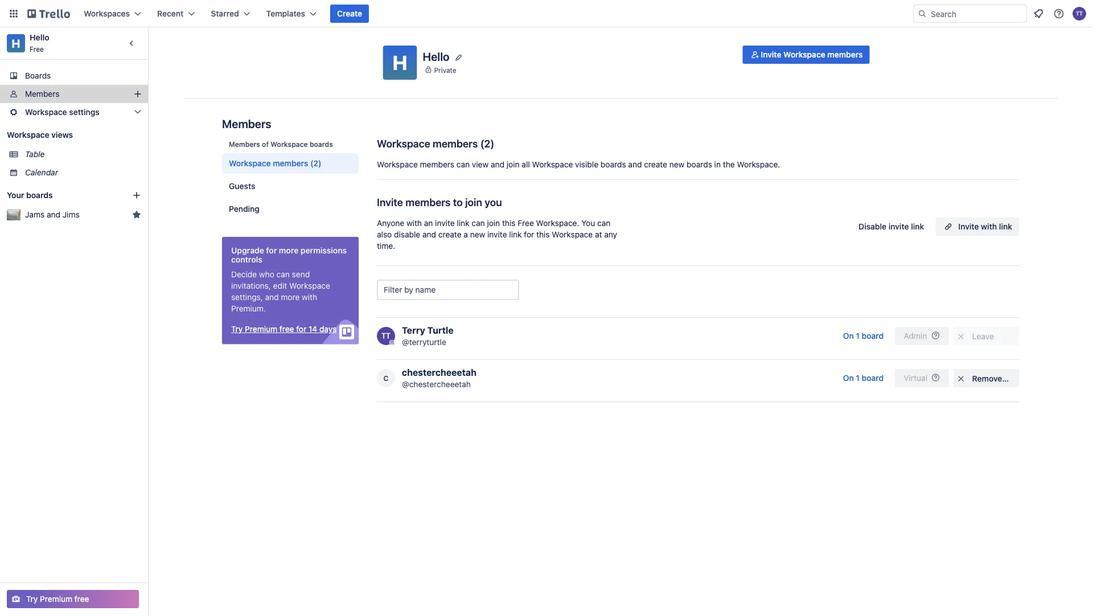 Task type: describe. For each thing, give the bounding box(es) containing it.
(2)
[[310, 159, 321, 168]]

members link
[[0, 85, 148, 103]]

on for chestercheeetah
[[843, 373, 854, 383]]

calendar
[[25, 168, 58, 177]]

terry turtle @terryturtle
[[402, 325, 454, 347]]

pending link
[[222, 199, 359, 219]]

templates button
[[259, 5, 323, 23]]

create
[[337, 9, 362, 18]]

and right visible on the top of page
[[628, 160, 642, 169]]

hello for hello
[[423, 50, 450, 63]]

and inside 'upgrade for more permissions controls decide who can send invitations, edit workspace settings, and more with premium.'
[[265, 292, 279, 302]]

create inside anyone with an invite link can join this free workspace. you can also disable and create a new invite link for this workspace at any time.
[[438, 230, 462, 239]]

premium for try premium free
[[40, 594, 72, 604]]

boards up (2)
[[310, 140, 333, 148]]

private
[[434, 66, 457, 74]]

controls
[[231, 255, 262, 264]]

to
[[453, 196, 463, 208]]

with for invite
[[981, 222, 997, 231]]

( 2 )
[[480, 137, 494, 149]]

link inside button
[[999, 222, 1012, 231]]

0 vertical spatial members
[[25, 89, 59, 99]]

jims
[[63, 210, 80, 219]]

can up at
[[597, 218, 611, 228]]

1 for terry turtle
[[856, 331, 860, 341]]

all
[[522, 160, 530, 169]]

invite workspace members button
[[743, 46, 870, 64]]

try premium free
[[26, 594, 89, 604]]

Search field
[[927, 5, 1027, 22]]

pending
[[229, 204, 260, 214]]

and left jims
[[47, 210, 60, 219]]

terry turtle (terryturtle) image
[[1073, 7, 1087, 21]]

with for anyone
[[407, 218, 422, 228]]

workspace navigation collapse icon image
[[124, 35, 140, 51]]

can left view
[[457, 160, 470, 169]]

(
[[480, 137, 484, 149]]

the
[[723, 160, 735, 169]]

1 vertical spatial more
[[281, 292, 300, 302]]

with inside 'upgrade for more permissions controls decide who can send invitations, edit workspace settings, and more with premium.'
[[302, 292, 317, 302]]

on 1 board for chestercheeetah
[[843, 373, 884, 383]]

starred
[[211, 9, 239, 18]]

anyone with an invite link can join this free workspace. you can also disable and create a new invite link for this workspace at any time.
[[377, 218, 617, 251]]

terry
[[402, 325, 425, 336]]

visible
[[575, 160, 599, 169]]

disable invite link button
[[852, 218, 931, 236]]

1 horizontal spatial workspace members
[[377, 137, 478, 149]]

admin button
[[895, 327, 949, 345]]

you
[[485, 196, 502, 208]]

boards right visible on the top of page
[[601, 160, 626, 169]]

)
[[491, 137, 494, 149]]

invite for invite with link
[[959, 222, 979, 231]]

guests
[[229, 181, 255, 191]]

try premium free for 14 days button
[[231, 323, 337, 335]]

try premium free button
[[7, 590, 139, 608]]

at
[[595, 230, 602, 239]]

upgrade for more permissions controls decide who can send invitations, edit workspace settings, and more with premium.
[[231, 246, 347, 313]]

h button
[[383, 46, 417, 80]]

for inside button
[[296, 324, 306, 334]]

days
[[319, 324, 337, 334]]

virtual
[[904, 373, 928, 383]]

leave
[[972, 332, 994, 341]]

on 1 board link for chestercheeetah
[[837, 369, 891, 387]]

workspace inside dropdown button
[[25, 107, 67, 117]]

1 vertical spatial this
[[536, 230, 550, 239]]

@chestercheeetah
[[402, 380, 471, 389]]

boards link
[[0, 67, 148, 85]]

2
[[484, 137, 491, 149]]

an
[[424, 218, 433, 228]]

boards up the jams
[[26, 190, 53, 200]]

who
[[259, 270, 274, 279]]

workspace members can view and join all workspace visible boards and create new boards in the workspace.
[[377, 160, 780, 169]]

invitations,
[[231, 281, 271, 290]]

@terryturtle
[[402, 337, 446, 347]]

14
[[309, 324, 317, 334]]

invite members to join you
[[377, 196, 502, 208]]

you
[[582, 218, 595, 228]]

invite workspace members
[[761, 50, 863, 59]]

boards
[[25, 71, 51, 80]]

join inside anyone with an invite link can join this free workspace. you can also disable and create a new invite link for this workspace at any time.
[[487, 218, 500, 228]]

your
[[7, 190, 24, 200]]

for inside 'upgrade for more permissions controls decide who can send invitations, edit workspace settings, and more with premium.'
[[266, 246, 277, 255]]

disable
[[394, 230, 420, 239]]

boards left in
[[687, 160, 712, 169]]

time.
[[377, 241, 395, 251]]

anyone
[[377, 218, 404, 228]]

table
[[25, 149, 45, 159]]

workspace views
[[7, 130, 73, 140]]

workspace settings button
[[0, 103, 148, 121]]

turtle
[[427, 325, 454, 336]]

hello free
[[30, 33, 49, 53]]

can inside 'upgrade for more permissions controls decide who can send invitations, edit workspace settings, and more with premium.'
[[277, 270, 290, 279]]

0 horizontal spatial this
[[502, 218, 516, 228]]

create button
[[330, 5, 369, 23]]

0 horizontal spatial join
[[465, 196, 482, 208]]

free for try premium free for 14 days
[[280, 324, 294, 334]]

0 horizontal spatial invite
[[435, 218, 455, 228]]

invite for invite members to join you
[[377, 196, 403, 208]]

virtual button
[[895, 369, 949, 387]]

open information menu image
[[1053, 8, 1065, 19]]

remove…
[[972, 374, 1009, 383]]

disable invite link
[[859, 222, 924, 231]]

h for h link
[[12, 36, 20, 50]]

try premium free for 14 days
[[231, 324, 337, 334]]

workspace inside anyone with an invite link can join this free workspace. you can also disable and create a new invite link for this workspace at any time.
[[552, 230, 593, 239]]



Task type: vqa. For each thing, say whether or not it's contained in the screenshot.
the list to the left
no



Task type: locate. For each thing, give the bounding box(es) containing it.
invite with link
[[959, 222, 1012, 231]]

1 vertical spatial sm image
[[956, 373, 967, 384]]

0 horizontal spatial hello
[[30, 33, 49, 42]]

invite inside invite with link button
[[959, 222, 979, 231]]

1 vertical spatial on 1 board
[[843, 373, 884, 383]]

jams and jims link
[[25, 209, 128, 220]]

calendar link
[[25, 167, 141, 178]]

0 horizontal spatial invite
[[377, 196, 403, 208]]

new left in
[[670, 160, 685, 169]]

0 vertical spatial for
[[524, 230, 534, 239]]

chestercheeetah
[[402, 367, 477, 378]]

recent
[[157, 9, 184, 18]]

h inside button
[[393, 51, 407, 74]]

invite right "an"
[[435, 218, 455, 228]]

1 on 1 board from the top
[[843, 331, 884, 341]]

new
[[670, 160, 685, 169], [470, 230, 485, 239]]

free
[[30, 45, 44, 53], [518, 218, 534, 228]]

workspace
[[784, 50, 826, 59], [25, 107, 67, 117], [7, 130, 49, 140], [377, 137, 430, 149], [271, 140, 308, 148], [229, 159, 271, 168], [377, 160, 418, 169], [532, 160, 573, 169], [552, 230, 593, 239], [289, 281, 330, 290]]

0 vertical spatial on
[[843, 331, 854, 341]]

1 vertical spatial new
[[470, 230, 485, 239]]

workspace inside 'button'
[[784, 50, 826, 59]]

hello for hello free
[[30, 33, 49, 42]]

remove… link
[[954, 369, 1019, 387]]

try for try premium free for 14 days
[[231, 324, 243, 334]]

sm image
[[750, 49, 761, 60]]

0 vertical spatial hello
[[30, 33, 49, 42]]

1 horizontal spatial create
[[644, 160, 667, 169]]

board for chestercheeetah
[[862, 373, 884, 383]]

edit
[[273, 281, 287, 290]]

0 vertical spatial try
[[231, 324, 243, 334]]

0 vertical spatial this
[[502, 218, 516, 228]]

and down "an"
[[423, 230, 436, 239]]

members
[[828, 50, 863, 59], [433, 137, 478, 149], [273, 159, 308, 168], [420, 160, 454, 169], [406, 196, 451, 208]]

on 1 board left admin
[[843, 331, 884, 341]]

2 horizontal spatial join
[[507, 160, 520, 169]]

of
[[262, 140, 269, 148]]

try for try premium free
[[26, 594, 38, 604]]

1 vertical spatial 1
[[856, 373, 860, 383]]

1 vertical spatial for
[[266, 246, 277, 255]]

on 1 board
[[843, 331, 884, 341], [843, 373, 884, 383]]

this member is an admin of this workspace. image
[[390, 340, 395, 345]]

admin
[[904, 331, 927, 341]]

2 vertical spatial join
[[487, 218, 500, 228]]

your boards
[[7, 190, 53, 200]]

templates
[[266, 9, 305, 18]]

0 vertical spatial free
[[30, 45, 44, 53]]

1 horizontal spatial for
[[296, 324, 306, 334]]

1 horizontal spatial join
[[487, 218, 500, 228]]

invite inside 'invite workspace members' 'button'
[[761, 50, 782, 59]]

invite right a
[[488, 230, 507, 239]]

0 vertical spatial h
[[12, 36, 20, 50]]

sm image left remove…
[[956, 373, 967, 384]]

free inside hello free
[[30, 45, 44, 53]]

0 horizontal spatial for
[[266, 246, 277, 255]]

0 horizontal spatial h
[[12, 36, 20, 50]]

workspace. inside anyone with an invite link can join this free workspace. you can also disable and create a new invite link for this workspace at any time.
[[536, 218, 579, 228]]

on 1 board link left admin
[[837, 327, 891, 345]]

workspace settings
[[25, 107, 100, 117]]

1 horizontal spatial premium
[[245, 324, 277, 334]]

1 vertical spatial members
[[222, 117, 271, 130]]

0 vertical spatial invite
[[761, 50, 782, 59]]

and down edit
[[265, 292, 279, 302]]

join down 'you'
[[487, 218, 500, 228]]

workspace.
[[737, 160, 780, 169], [536, 218, 579, 228]]

send
[[292, 270, 310, 279]]

members left of
[[229, 140, 260, 148]]

on
[[843, 331, 854, 341], [843, 373, 854, 383]]

1 board from the top
[[862, 331, 884, 341]]

0 vertical spatial workspace members
[[377, 137, 478, 149]]

sm image
[[956, 331, 967, 342], [956, 373, 967, 384]]

sm image left leave
[[956, 331, 967, 342]]

try
[[231, 324, 243, 334], [26, 594, 38, 604]]

invite
[[761, 50, 782, 59], [377, 196, 403, 208], [959, 222, 979, 231]]

sm image for chestercheeetah
[[956, 373, 967, 384]]

1 horizontal spatial this
[[536, 230, 550, 239]]

sm image inside leave link
[[956, 331, 967, 342]]

for
[[524, 230, 534, 239], [266, 246, 277, 255], [296, 324, 306, 334]]

1 horizontal spatial h
[[393, 51, 407, 74]]

sm image inside remove… link
[[956, 373, 967, 384]]

more down edit
[[281, 292, 300, 302]]

workspace members left (
[[377, 137, 478, 149]]

1 vertical spatial workspace.
[[536, 218, 579, 228]]

upgrade
[[231, 246, 264, 255]]

1 horizontal spatial invite
[[488, 230, 507, 239]]

2 sm image from the top
[[956, 373, 967, 384]]

1 vertical spatial premium
[[40, 594, 72, 604]]

0 vertical spatial free
[[280, 324, 294, 334]]

workspace members
[[377, 137, 478, 149], [229, 159, 308, 168]]

1 horizontal spatial free
[[518, 218, 534, 228]]

your boards with 1 items element
[[7, 188, 115, 202]]

hello up private
[[423, 50, 450, 63]]

this
[[502, 218, 516, 228], [536, 230, 550, 239]]

0 horizontal spatial try
[[26, 594, 38, 604]]

0 horizontal spatial workspace.
[[536, 218, 579, 228]]

starred button
[[204, 5, 257, 23]]

1 vertical spatial try
[[26, 594, 38, 604]]

invite with link button
[[936, 218, 1019, 236]]

invite inside disable invite link button
[[889, 222, 909, 231]]

h
[[12, 36, 20, 50], [393, 51, 407, 74]]

on 1 board link for terry turtle
[[837, 327, 891, 345]]

2 board from the top
[[862, 373, 884, 383]]

1 for chestercheeetah
[[856, 373, 860, 383]]

add board image
[[132, 191, 141, 200]]

boards
[[310, 140, 333, 148], [601, 160, 626, 169], [687, 160, 712, 169], [26, 190, 53, 200]]

2 1 from the top
[[856, 373, 860, 383]]

new right a
[[470, 230, 485, 239]]

invite right disable
[[889, 222, 909, 231]]

premium for try premium free for 14 days
[[245, 324, 277, 334]]

0 vertical spatial on 1 board
[[843, 331, 884, 341]]

members inside 'button'
[[828, 50, 863, 59]]

premium
[[245, 324, 277, 334], [40, 594, 72, 604]]

with inside button
[[981, 222, 997, 231]]

0 horizontal spatial create
[[438, 230, 462, 239]]

in
[[714, 160, 721, 169]]

0 vertical spatial board
[[862, 331, 884, 341]]

guests link
[[222, 176, 359, 196]]

board for terry turtle
[[862, 331, 884, 341]]

members up of
[[222, 117, 271, 130]]

a
[[464, 230, 468, 239]]

board left virtual
[[862, 373, 884, 383]]

workspace members down of
[[229, 159, 308, 168]]

link inside button
[[911, 222, 924, 231]]

0 horizontal spatial free
[[75, 594, 89, 604]]

with inside anyone with an invite link can join this free workspace. you can also disable and create a new invite link for this workspace at any time.
[[407, 218, 422, 228]]

members down boards
[[25, 89, 59, 99]]

2 vertical spatial members
[[229, 140, 260, 148]]

1 vertical spatial on 1 board link
[[837, 369, 891, 387]]

workspaces
[[84, 9, 130, 18]]

2 on 1 board link from the top
[[837, 369, 891, 387]]

disable
[[859, 222, 887, 231]]

more
[[279, 246, 299, 255], [281, 292, 300, 302]]

permissions
[[301, 246, 347, 255]]

1 1 from the top
[[856, 331, 860, 341]]

can down 'you'
[[472, 218, 485, 228]]

0 vertical spatial premium
[[245, 324, 277, 334]]

members of workspace boards
[[229, 140, 333, 148]]

chestercheeetah @chestercheeetah
[[402, 367, 477, 389]]

join right to
[[465, 196, 482, 208]]

can up edit
[[277, 270, 290, 279]]

0 vertical spatial sm image
[[956, 331, 967, 342]]

0 horizontal spatial free
[[30, 45, 44, 53]]

0 vertical spatial join
[[507, 160, 520, 169]]

0 vertical spatial on 1 board link
[[837, 327, 891, 345]]

0 vertical spatial 1
[[856, 331, 860, 341]]

any
[[604, 230, 617, 239]]

jams
[[25, 210, 45, 219]]

for inside anyone with an invite link can join this free workspace. you can also disable and create a new invite link for this workspace at any time.
[[524, 230, 534, 239]]

1 vertical spatial free
[[518, 218, 534, 228]]

2 on 1 board from the top
[[843, 373, 884, 383]]

on 1 board for terry turtle
[[843, 331, 884, 341]]

free inside anyone with an invite link can join this free workspace. you can also disable and create a new invite link for this workspace at any time.
[[518, 218, 534, 228]]

1 sm image from the top
[[956, 331, 967, 342]]

1 vertical spatial h
[[393, 51, 407, 74]]

on 1 board left virtual
[[843, 373, 884, 383]]

1 vertical spatial join
[[465, 196, 482, 208]]

board left admin
[[862, 331, 884, 341]]

on for terry turtle
[[843, 331, 854, 341]]

new inside anyone with an invite link can join this free workspace. you can also disable and create a new invite link for this workspace at any time.
[[470, 230, 485, 239]]

2 vertical spatial for
[[296, 324, 306, 334]]

can
[[457, 160, 470, 169], [472, 218, 485, 228], [597, 218, 611, 228], [277, 270, 290, 279]]

back to home image
[[27, 5, 70, 23]]

on 1 board link left virtual
[[837, 369, 891, 387]]

also
[[377, 230, 392, 239]]

recent button
[[150, 5, 202, 23]]

1 on from the top
[[843, 331, 854, 341]]

invite
[[435, 218, 455, 228], [889, 222, 909, 231], [488, 230, 507, 239]]

free
[[280, 324, 294, 334], [75, 594, 89, 604]]

0 horizontal spatial with
[[302, 292, 317, 302]]

sm image for terry turtle
[[956, 331, 967, 342]]

2 vertical spatial invite
[[959, 222, 979, 231]]

and inside anyone with an invite link can join this free workspace. you can also disable and create a new invite link for this workspace at any time.
[[423, 230, 436, 239]]

workspace inside 'upgrade for more permissions controls decide who can send invitations, edit workspace settings, and more with premium.'
[[289, 281, 330, 290]]

1 horizontal spatial invite
[[761, 50, 782, 59]]

2 horizontal spatial with
[[981, 222, 997, 231]]

starred icon image
[[132, 210, 141, 219]]

1 vertical spatial invite
[[377, 196, 403, 208]]

table link
[[25, 149, 141, 160]]

and right view
[[491, 160, 505, 169]]

more up "send" at the left top
[[279, 246, 299, 255]]

2 horizontal spatial invite
[[889, 222, 909, 231]]

0 vertical spatial workspace.
[[737, 160, 780, 169]]

workspace. right the
[[737, 160, 780, 169]]

0 horizontal spatial workspace members
[[229, 159, 308, 168]]

0 horizontal spatial premium
[[40, 594, 72, 604]]

1 vertical spatial hello
[[423, 50, 450, 63]]

h left hello free
[[12, 36, 20, 50]]

settings,
[[231, 292, 263, 302]]

board
[[862, 331, 884, 341], [862, 373, 884, 383]]

members
[[25, 89, 59, 99], [222, 117, 271, 130], [229, 140, 260, 148]]

Filter by name text field
[[377, 280, 519, 300]]

1 vertical spatial free
[[75, 594, 89, 604]]

free for try premium free
[[75, 594, 89, 604]]

decide
[[231, 270, 257, 279]]

primary element
[[0, 0, 1093, 27]]

1 on 1 board link from the top
[[837, 327, 891, 345]]

1 vertical spatial create
[[438, 230, 462, 239]]

hello link
[[30, 33, 49, 42]]

join left the all at the left of page
[[507, 160, 520, 169]]

create
[[644, 160, 667, 169], [438, 230, 462, 239]]

1 horizontal spatial new
[[670, 160, 685, 169]]

0 notifications image
[[1032, 7, 1046, 21]]

1 horizontal spatial free
[[280, 324, 294, 334]]

2 horizontal spatial for
[[524, 230, 534, 239]]

0 vertical spatial more
[[279, 246, 299, 255]]

hello
[[30, 33, 49, 42], [423, 50, 450, 63]]

2 horizontal spatial invite
[[959, 222, 979, 231]]

jams and jims
[[25, 210, 80, 219]]

invite for invite workspace members
[[761, 50, 782, 59]]

leave link
[[954, 327, 1019, 345]]

workspace. left you
[[536, 218, 579, 228]]

1 vertical spatial on
[[843, 373, 854, 383]]

premium.
[[231, 304, 266, 313]]

0 horizontal spatial new
[[470, 230, 485, 239]]

with
[[407, 218, 422, 228], [981, 222, 997, 231], [302, 292, 317, 302]]

1 vertical spatial workspace members
[[229, 159, 308, 168]]

1 vertical spatial board
[[862, 373, 884, 383]]

2 on from the top
[[843, 373, 854, 383]]

and
[[491, 160, 505, 169], [628, 160, 642, 169], [47, 210, 60, 219], [423, 230, 436, 239], [265, 292, 279, 302]]

h left private
[[393, 51, 407, 74]]

settings
[[69, 107, 100, 117]]

1 horizontal spatial with
[[407, 218, 422, 228]]

0 vertical spatial new
[[670, 160, 685, 169]]

view
[[472, 160, 489, 169]]

1 horizontal spatial try
[[231, 324, 243, 334]]

h for h button
[[393, 51, 407, 74]]

c
[[384, 374, 389, 382]]

hello right h link
[[30, 33, 49, 42]]

search image
[[918, 9, 927, 18]]

1 horizontal spatial workspace.
[[737, 160, 780, 169]]

0 vertical spatial create
[[644, 160, 667, 169]]

1 horizontal spatial hello
[[423, 50, 450, 63]]

h link
[[7, 34, 25, 52]]



